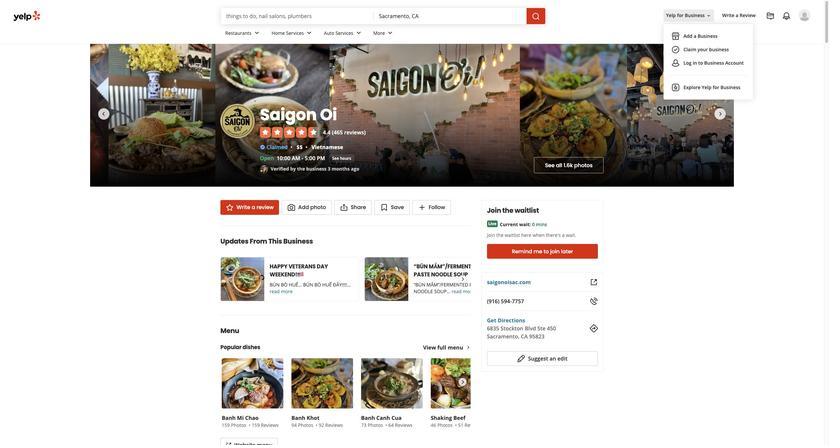 Task type: vqa. For each thing, say whether or not it's contained in the screenshot.
topmost PASTE
yes



Task type: locate. For each thing, give the bounding box(es) containing it.
next image up read more
[[459, 275, 466, 283]]

24 yelp for biz v2 image
[[672, 84, 680, 92]]

more down 'soup'
[[463, 288, 475, 295]]

1 vertical spatial write
[[237, 203, 250, 211]]

join for join the waitlist here when there's a wait.
[[487, 232, 495, 238]]

24 chevron down v2 image inside auto services link
[[355, 29, 363, 37]]

1 read from the left
[[270, 288, 280, 295]]

0 horizontal spatial bò
[[281, 282, 288, 288]]

write inside user actions element
[[723, 12, 735, 19]]

2 none field from the left
[[379, 12, 521, 20]]

services right auto
[[336, 30, 353, 36]]

2 banh from the left
[[292, 414, 306, 422]]

0 horizontal spatial add
[[298, 203, 309, 211]]

1 vertical spatial for
[[713, 84, 720, 91]]

0 horizontal spatial business
[[306, 165, 327, 172]]

64
[[389, 422, 394, 428]]

wait:
[[520, 221, 531, 228]]

write for write a review
[[723, 12, 735, 19]]

24 chevron down v2 image inside more "link"
[[387, 29, 395, 37]]

reviews right "51"
[[465, 422, 483, 428]]

4 reviews from the left
[[465, 422, 483, 428]]

chao
[[245, 414, 259, 422]]

1 horizontal spatial banh
[[292, 414, 306, 422]]

bò down weekend!🇺🇸
[[281, 282, 288, 288]]

photo of saigon oi - sacramento, ca, us. image
[[0, 44, 108, 187], [108, 44, 216, 187], [216, 44, 330, 187]]

later
[[561, 248, 573, 255]]

restaurants
[[225, 30, 252, 36]]

mắm"/fermented up the 'soup…'
[[427, 282, 469, 288]]

banh khot image
[[292, 358, 353, 409]]

"bún for "bún mắm"/fermented fish paste noodle soup…
[[414, 282, 426, 288]]

fish
[[479, 263, 491, 271], [470, 282, 480, 288]]

159 up the '16 external link v2' image
[[222, 422, 230, 428]]

1 vertical spatial the
[[503, 206, 514, 215]]

shaking beef 46 photos
[[431, 414, 466, 428]]

24 claim v2 image
[[672, 46, 680, 54]]

next image inside updates from this business element
[[459, 275, 466, 283]]

add photo
[[298, 203, 326, 211]]

photos down 'khot'
[[298, 422, 313, 428]]

a for business
[[694, 33, 697, 39]]

a up claim at the right top of the page
[[694, 33, 697, 39]]

huế…
[[289, 282, 302, 288]]

next image for previous icon in updates from this business element
[[459, 275, 466, 283]]

0 vertical spatial join
[[487, 206, 501, 215]]

14 chevron right outline image
[[466, 345, 471, 350]]

1 reviews from the left
[[261, 422, 279, 428]]

yelp right explore
[[702, 84, 712, 91]]

verified
[[271, 165, 289, 172]]

1 banh from the left
[[222, 414, 236, 422]]

2 "bún from the top
[[414, 282, 426, 288]]

3 reviews from the left
[[395, 422, 413, 428]]

add right 24 camera v2 image
[[298, 203, 309, 211]]

3 banh from the left
[[361, 414, 375, 422]]

yelp up 24 add biz v2 image
[[667, 12, 676, 19]]

4 24 chevron down v2 image from the left
[[387, 29, 395, 37]]

business
[[710, 46, 729, 53], [306, 165, 327, 172]]

photo of saigon oi - sacramento, ca, us. banh khot (mini crepe cakes) image
[[520, 44, 627, 187]]

for inside button
[[713, 84, 720, 91]]

business left 16 chevron down v2 image
[[685, 12, 705, 19]]

5:00
[[305, 155, 316, 162]]

reviews left 94
[[261, 422, 279, 428]]

updates from this business
[[221, 237, 313, 246]]

1 vertical spatial "bún
[[414, 282, 426, 288]]

0 vertical spatial to
[[699, 60, 703, 66]]

1 vertical spatial fish
[[470, 282, 480, 288]]

waitlist up wait:
[[515, 206, 539, 215]]

0 horizontal spatial read
[[270, 288, 280, 295]]

24 pencil v2 image
[[518, 355, 526, 363]]

"bún inside "bún mắm"/fermented fish paste noodle soup…
[[414, 282, 426, 288]]

business up log in to business account
[[710, 46, 729, 53]]

1 vertical spatial join
[[487, 232, 495, 238]]

0 vertical spatial fish
[[479, 263, 491, 271]]

see for see hours
[[332, 155, 339, 161]]

shaking
[[431, 414, 452, 422]]

join
[[551, 248, 560, 255]]

for right explore
[[713, 84, 720, 91]]

veterans
[[289, 263, 316, 271]]

0 vertical spatial business
[[710, 46, 729, 53]]

0 vertical spatial write
[[723, 12, 735, 19]]

soup
[[454, 271, 468, 279]]

see left hours
[[332, 155, 339, 161]]

write right 24 star v2 image
[[237, 203, 250, 211]]

24 chevron down v2 image right restaurants
[[253, 29, 261, 37]]

1 vertical spatial yelp
[[702, 84, 712, 91]]

0 vertical spatial mắm"/fermented
[[429, 263, 478, 271]]

2 photos from the left
[[298, 422, 313, 428]]

0 horizontal spatial banh
[[222, 414, 236, 422]]

Find text field
[[226, 12, 369, 20]]

loading interface... image
[[735, 44, 830, 187]]

a left review
[[252, 203, 255, 211]]

the up current
[[503, 206, 514, 215]]

photos down canh
[[368, 422, 383, 428]]

0 vertical spatial previous image
[[225, 275, 232, 283]]

0 horizontal spatial write
[[237, 203, 250, 211]]

more link
[[368, 24, 400, 44]]

banh khot 94 photos
[[292, 414, 320, 428]]

join down live in the right of the page
[[487, 232, 495, 238]]

bò left huế
[[315, 282, 321, 288]]

services for auto services
[[336, 30, 353, 36]]

2 24 chevron down v2 image from the left
[[305, 29, 313, 37]]

a for review
[[736, 12, 739, 19]]

1 horizontal spatial bò
[[315, 282, 321, 288]]

"bún inside "bún mắm"/fermented fish paste  noodle soup
[[414, 263, 428, 271]]

(465 reviews) link
[[332, 129, 366, 136]]

"bún mắm"/fermented fish paste noodle soup…
[[414, 282, 494, 295]]

1 vertical spatial mắm"/fermented
[[427, 282, 469, 288]]

0 vertical spatial noodle
[[431, 271, 453, 279]]

paste inside "bún mắm"/fermented fish paste  noodle soup
[[414, 271, 430, 279]]

24 chevron down v2 image inside home services link
[[305, 29, 313, 37]]

2 photo of saigon oi - sacramento, ca, us. image from the left
[[108, 44, 216, 187]]

yelp for business
[[667, 12, 705, 19]]

business inside updates from this business element
[[283, 237, 313, 246]]

vietnamese
[[312, 143, 343, 151]]

1 photos from the left
[[231, 422, 246, 428]]

waitlist for join the waitlist
[[515, 206, 539, 215]]

fish inside "bún mắm"/fermented fish paste noodle soup…
[[470, 282, 480, 288]]

2 159 from the left
[[252, 422, 260, 428]]

1 more from the left
[[281, 288, 293, 295]]

bún down weekend!🇺🇸
[[270, 282, 280, 288]]

add inside 'link'
[[298, 203, 309, 211]]

6835
[[487, 325, 500, 332]]

0 vertical spatial paste
[[414, 271, 430, 279]]

1 horizontal spatial bún
[[303, 282, 313, 288]]

0 horizontal spatial see
[[332, 155, 339, 161]]

1 none field from the left
[[226, 12, 369, 20]]

mắm"/fermented up 'soup'
[[429, 263, 478, 271]]

51 reviews
[[458, 422, 483, 428]]

bún
[[270, 282, 280, 288], [303, 282, 313, 288]]

read right the 'soup…'
[[452, 288, 462, 295]]

4 photos from the left
[[438, 422, 453, 428]]

review
[[257, 203, 274, 211]]

services right home
[[286, 30, 304, 36]]

more
[[374, 30, 385, 36]]

2 services from the left
[[336, 30, 353, 36]]

1 horizontal spatial more
[[463, 288, 475, 295]]

0 vertical spatial "bún
[[414, 263, 428, 271]]

wait.
[[566, 232, 577, 238]]

3 24 chevron down v2 image from the left
[[355, 29, 363, 37]]

24 chevron down v2 image for more
[[387, 29, 395, 37]]

noodle for soup…
[[414, 288, 433, 295]]

0
[[532, 221, 535, 228]]

24 directions v2 image
[[590, 324, 598, 333]]

months
[[332, 165, 350, 172]]

bún right huế…
[[303, 282, 313, 288]]

1.6k
[[564, 161, 573, 169]]

0 vertical spatial the
[[297, 165, 305, 172]]

banh
[[222, 414, 236, 422], [292, 414, 306, 422], [361, 414, 375, 422]]

reviews
[[261, 422, 279, 428], [325, 422, 343, 428], [395, 422, 413, 428], [465, 422, 483, 428]]

me
[[534, 248, 543, 255]]

"bún
[[414, 263, 428, 271], [414, 282, 426, 288]]

view full menu
[[423, 344, 463, 351]]

read down weekend!🇺🇸
[[270, 288, 280, 295]]

photos down shaking
[[438, 422, 453, 428]]

ago
[[351, 165, 360, 172]]

get directions 6835 stockton blvd ste 450 sacramento, ca 95823
[[487, 317, 557, 340]]

previous image inside updates from this business element
[[225, 275, 232, 283]]

24 camera v2 image
[[288, 203, 296, 212]]

24 chevron down v2 image for auto services
[[355, 29, 363, 37]]

1 bò from the left
[[281, 282, 288, 288]]

join up live in the right of the page
[[487, 206, 501, 215]]

by
[[290, 165, 296, 172]]

yelp
[[667, 12, 676, 19], [702, 84, 712, 91]]

1 horizontal spatial business
[[710, 46, 729, 53]]

1 "bún from the top
[[414, 263, 428, 271]]

banh left mi at the bottom
[[222, 414, 236, 422]]

vietnamese link
[[312, 143, 343, 151]]

1 horizontal spatial none field
[[379, 12, 521, 20]]

0 vertical spatial see
[[332, 155, 339, 161]]

review
[[740, 12, 756, 19]]

photo of saigon oi - sacramento, ca, us. coconut smash image
[[330, 44, 520, 187]]

banh up 94
[[292, 414, 306, 422]]

0 horizontal spatial paste
[[414, 271, 430, 279]]

92
[[319, 422, 324, 428]]

24 phone v2 image
[[590, 297, 598, 305]]

1 horizontal spatial next image
[[717, 110, 725, 118]]

1 horizontal spatial read
[[452, 288, 462, 295]]

remind
[[512, 248, 533, 255]]

write a review
[[723, 12, 756, 19]]

0 horizontal spatial yelp
[[667, 12, 676, 19]]

popular dishes
[[221, 344, 260, 351]]

None search field
[[221, 8, 547, 24]]

noodle inside "bún mắm"/fermented fish paste noodle soup…
[[414, 288, 433, 295]]

None field
[[226, 12, 369, 20], [379, 12, 521, 20]]

1 vertical spatial waitlist
[[505, 232, 520, 238]]

the down live in the right of the page
[[497, 232, 504, 238]]

previous image
[[100, 110, 108, 118]]

0 horizontal spatial more
[[281, 288, 293, 295]]

24 chevron down v2 image
[[253, 29, 261, 37], [305, 29, 313, 37], [355, 29, 363, 37], [387, 29, 395, 37]]

business down claim your business button
[[705, 60, 725, 66]]

1 vertical spatial paste
[[481, 282, 494, 288]]

fish up saigonoisac.com link
[[479, 263, 491, 271]]

business inside "log in to business account" button
[[705, 60, 725, 66]]

a left "review"
[[736, 12, 739, 19]]

noodle up the 'soup…'
[[431, 271, 453, 279]]

3 photos from the left
[[368, 422, 383, 428]]

24 chevron down v2 image right the auto services
[[355, 29, 363, 37]]

noodle for soup
[[431, 271, 453, 279]]

2 vertical spatial the
[[497, 232, 504, 238]]

fish up read more
[[470, 282, 480, 288]]

next image
[[459, 378, 466, 386]]

photos inside shaking beef 46 photos
[[438, 422, 453, 428]]

159
[[222, 422, 230, 428], [252, 422, 260, 428]]

for up 24 add biz v2 image
[[678, 12, 684, 19]]

paste inside "bún mắm"/fermented fish paste noodle soup…
[[481, 282, 494, 288]]

0 vertical spatial waitlist
[[515, 206, 539, 215]]

1 24 chevron down v2 image from the left
[[253, 29, 261, 37]]

mắm"/fermented for soup…
[[427, 282, 469, 288]]

explore yelp for business button
[[669, 81, 748, 94]]

2 read from the left
[[452, 288, 462, 295]]

business
[[685, 12, 705, 19], [698, 33, 718, 39], [705, 60, 725, 66], [721, 84, 741, 91], [283, 237, 313, 246]]

reviews for banh canh cua
[[395, 422, 413, 428]]

photos inside banh khot 94 photos
[[298, 422, 313, 428]]

next image down explore yelp for business
[[717, 110, 725, 118]]

see inside see all 1.6k photos link
[[545, 161, 555, 169]]

happy veterans day weekend!🇺🇸 image
[[221, 257, 264, 301]]

to inside user actions element
[[699, 60, 703, 66]]

banh canh cua image
[[361, 358, 423, 409]]

auto services link
[[319, 24, 368, 44]]

1 horizontal spatial yelp
[[702, 84, 712, 91]]

to right in
[[699, 60, 703, 66]]

reviews down cua
[[395, 422, 413, 428]]

24 chevron down v2 image left auto
[[305, 29, 313, 37]]

1 vertical spatial see
[[545, 161, 555, 169]]

1 horizontal spatial for
[[713, 84, 720, 91]]

1 horizontal spatial 159
[[252, 422, 260, 428]]

follow button
[[413, 200, 451, 215]]

1 vertical spatial to
[[544, 248, 549, 255]]

0 vertical spatial for
[[678, 12, 684, 19]]

business down pm
[[306, 165, 327, 172]]

share button
[[334, 200, 372, 215]]

1 previous image from the top
[[225, 275, 232, 283]]

1 vertical spatial add
[[298, 203, 309, 211]]

1 vertical spatial noodle
[[414, 288, 433, 295]]

159 inside banh mi chao 159 photos
[[222, 422, 230, 428]]

business right this
[[283, 237, 313, 246]]

banh inside banh canh cua 73 photos
[[361, 414, 375, 422]]

canh
[[377, 414, 390, 422]]

banh inside banh khot 94 photos
[[292, 414, 306, 422]]

mắm"/fermented inside "bún mắm"/fermented fish paste  noodle soup
[[429, 263, 478, 271]]

0 horizontal spatial to
[[544, 248, 549, 255]]

to for business
[[699, 60, 703, 66]]

in
[[693, 60, 698, 66]]

when
[[533, 232, 545, 238]]

94
[[292, 422, 297, 428]]

3 photo of saigon oi - sacramento, ca, us. image from the left
[[216, 44, 330, 187]]

a inside "button"
[[694, 33, 697, 39]]

2 bò from the left
[[315, 282, 321, 288]]

notifications image
[[783, 12, 791, 20]]

2 reviews from the left
[[325, 422, 343, 428]]

0 vertical spatial yelp
[[667, 12, 676, 19]]

blvd
[[525, 325, 536, 332]]

0 vertical spatial add
[[684, 33, 693, 39]]

banh for banh khot
[[292, 414, 306, 422]]

1 159 from the left
[[222, 422, 230, 428]]

0 vertical spatial next image
[[717, 110, 725, 118]]

2 previous image from the top
[[225, 378, 232, 386]]

1 horizontal spatial paste
[[481, 282, 494, 288]]

2 horizontal spatial banh
[[361, 414, 375, 422]]

business for explore yelp for business
[[721, 84, 741, 91]]

next image
[[717, 110, 725, 118], [459, 275, 466, 283]]

add right 24 add biz v2 image
[[684, 33, 693, 39]]

write left "review"
[[723, 12, 735, 19]]

noodle inside "bún mắm"/fermented fish paste  noodle soup
[[431, 271, 453, 279]]

add a business
[[684, 33, 718, 39]]

explore
[[684, 84, 701, 91]]

to right me
[[544, 248, 549, 255]]

2 bún from the left
[[303, 282, 313, 288]]

24 chevron down v2 image for home services
[[305, 29, 313, 37]]

1 services from the left
[[286, 30, 304, 36]]

log in to business account button
[[669, 56, 748, 70]]

khot
[[307, 414, 320, 422]]

yelp inside button
[[667, 12, 676, 19]]

0 horizontal spatial next image
[[459, 275, 466, 283]]

add
[[684, 33, 693, 39], [298, 203, 309, 211]]

0 horizontal spatial for
[[678, 12, 684, 19]]

reviews for banh mi chao
[[261, 422, 279, 428]]

add inside "button"
[[684, 33, 693, 39]]

24 chevron down v2 image right more
[[387, 29, 395, 37]]

1 horizontal spatial see
[[545, 161, 555, 169]]

reviews right 92
[[325, 422, 343, 428]]

0 horizontal spatial bún
[[270, 282, 280, 288]]

search image
[[532, 12, 540, 20]]

join
[[487, 206, 501, 215], [487, 232, 495, 238]]

1 horizontal spatial to
[[699, 60, 703, 66]]

1 vertical spatial next image
[[459, 275, 466, 283]]

see left the all
[[545, 161, 555, 169]]

business down account at the right top of the page
[[721, 84, 741, 91]]

Near text field
[[379, 12, 521, 20]]

see inside see hours link
[[332, 155, 339, 161]]

waitlist down current
[[505, 232, 520, 238]]

24 share v2 image
[[340, 203, 348, 212]]

159 down chao
[[252, 422, 260, 428]]

fish for "bún mắm"/fermented fish paste noodle soup…
[[470, 282, 480, 288]]

mins
[[536, 221, 547, 228]]

noodle left the 'soup…'
[[414, 288, 433, 295]]

photos down mi at the bottom
[[231, 422, 246, 428]]

24 friends v2 image
[[672, 59, 680, 67]]

24 play v2 image
[[92, 51, 100, 60]]

the right by at the top of the page
[[297, 165, 305, 172]]

2 join from the top
[[487, 232, 495, 238]]

1 horizontal spatial services
[[336, 30, 353, 36]]

from
[[250, 237, 267, 246]]

1 horizontal spatial write
[[723, 12, 735, 19]]

0 horizontal spatial services
[[286, 30, 304, 36]]

0 horizontal spatial 159
[[222, 422, 230, 428]]

none field near
[[379, 12, 521, 20]]

159 reviews
[[252, 422, 279, 428]]

đây!!!!…
[[333, 282, 351, 288]]

mắm"/fermented inside "bún mắm"/fermented fish paste noodle soup…
[[427, 282, 469, 288]]

24 chevron down v2 image inside restaurants link
[[253, 29, 261, 37]]

1 horizontal spatial add
[[684, 33, 693, 39]]

more down huế…
[[281, 288, 293, 295]]

banh up 73
[[361, 414, 375, 422]]

previous image
[[225, 275, 232, 283], [225, 378, 232, 386]]

this
[[269, 237, 282, 246]]

write a review link
[[720, 10, 759, 22]]

business up claim your business
[[698, 33, 718, 39]]

1 join from the top
[[487, 206, 501, 215]]

see for see all 1.6k photos
[[545, 161, 555, 169]]

16 claim filled v2 image
[[260, 144, 265, 150]]

1 vertical spatial previous image
[[225, 378, 232, 386]]

banh inside banh mi chao 159 photos
[[222, 414, 236, 422]]

business inside explore yelp for business button
[[721, 84, 741, 91]]

write for write a review
[[237, 203, 250, 211]]

claim your business button
[[669, 43, 748, 56]]

business for updates from this business
[[283, 237, 313, 246]]

0 horizontal spatial none field
[[226, 12, 369, 20]]

fish inside "bún mắm"/fermented fish paste  noodle soup
[[479, 263, 491, 271]]



Task type: describe. For each thing, give the bounding box(es) containing it.
suggest an edit button
[[487, 351, 598, 366]]

restaurants link
[[220, 24, 266, 44]]

10:00
[[277, 155, 291, 162]]

banh for banh mi chao
[[222, 414, 236, 422]]

menu
[[448, 344, 463, 351]]

your
[[698, 46, 708, 53]]

view full menu link
[[423, 344, 471, 351]]

banh canh cua 73 photos
[[361, 414, 402, 428]]

more inside happy veterans day weekend!🇺🇸 bún bò huế… bún bò huế đây!!!!… read more
[[281, 288, 293, 295]]

ste
[[538, 325, 546, 332]]

photos inside banh mi chao 159 photos
[[231, 422, 246, 428]]

banh mi chao 159 photos
[[222, 414, 259, 428]]

51
[[458, 422, 464, 428]]

(916)
[[487, 298, 500, 305]]

pm
[[317, 155, 325, 162]]

user actions element
[[661, 8, 821, 100]]

banh mi chao image
[[222, 358, 284, 409]]

see hours
[[332, 155, 351, 161]]

"bún mắm"/fermented fish paste  noodle soup image
[[365, 257, 409, 301]]

4.4 star rating image
[[260, 127, 319, 138]]

a for review
[[252, 203, 255, 211]]

24 add biz v2 image
[[672, 32, 680, 40]]

add a business button
[[669, 30, 748, 43]]

photo
[[310, 203, 326, 211]]

waitlist for join the waitlist here when there's a wait.
[[505, 232, 520, 238]]

menu
[[221, 326, 239, 336]]

for inside button
[[678, 12, 684, 19]]

follow
[[429, 203, 445, 211]]

fish for "bún mắm"/fermented fish paste  noodle soup
[[479, 263, 491, 271]]

verified by the business 3 months ago
[[271, 165, 360, 172]]

beef
[[454, 414, 466, 422]]

add for add a business
[[684, 33, 693, 39]]

full
[[438, 344, 447, 351]]

next image for previous image
[[717, 110, 725, 118]]

remind me to join later button
[[487, 244, 598, 259]]

(916) 594-7757
[[487, 298, 524, 305]]

open 10:00 am - 5:00 pm
[[260, 155, 325, 162]]

24 chevron down v2 image for restaurants
[[253, 29, 261, 37]]

write a review
[[237, 203, 274, 211]]

weekend!🇺🇸
[[270, 271, 304, 279]]

home services link
[[266, 24, 319, 44]]

popular
[[221, 344, 242, 351]]

saigon
[[260, 104, 317, 126]]

none field find
[[226, 12, 369, 20]]

business categories element
[[220, 24, 811, 44]]

stockton
[[501, 325, 524, 332]]

the for join the waitlist here when there's a wait.
[[497, 232, 504, 238]]

92 reviews
[[319, 422, 343, 428]]

64 reviews
[[389, 422, 413, 428]]

services for home services
[[286, 30, 304, 36]]

paste for "bún mắm"/fermented fish paste noodle soup…
[[481, 282, 494, 288]]

see hours link
[[329, 155, 354, 163]]

1 bún from the left
[[270, 282, 280, 288]]

share
[[351, 203, 366, 211]]

updates
[[221, 237, 249, 246]]

read more
[[452, 288, 475, 295]]

projects image
[[767, 12, 775, 20]]

reviews for shaking beef
[[465, 422, 483, 428]]

(465
[[332, 129, 343, 136]]

soup…
[[435, 288, 451, 295]]

dishes
[[243, 344, 260, 351]]

see all 1.6k photos
[[545, 161, 593, 169]]

claim
[[684, 46, 697, 53]]

claimed
[[267, 143, 288, 151]]

"bún for "bún mắm"/fermented fish paste  noodle soup
[[414, 263, 428, 271]]

banh for banh canh cua
[[361, 414, 375, 422]]

a left wait.
[[562, 232, 565, 238]]

live
[[489, 221, 497, 227]]

claim your business
[[684, 46, 729, 53]]

get directions link
[[487, 317, 525, 324]]

photo of saigon oi - sacramento, ca, us. so darn cute!! image
[[627, 44, 735, 187]]

explore yelp for business
[[684, 84, 741, 91]]

join the waitlist
[[487, 206, 539, 215]]

sacramento,
[[487, 333, 520, 340]]

reviews for banh khot
[[325, 422, 343, 428]]

remind me to join later
[[512, 248, 573, 255]]

"bún mắm"/fermented fish paste  noodle soup
[[414, 263, 491, 279]]

all
[[556, 161, 563, 169]]

mắm"/fermented for soup
[[429, 263, 478, 271]]

business inside yelp for business button
[[685, 12, 705, 19]]

log
[[684, 60, 692, 66]]

reviews)
[[344, 129, 366, 136]]

hours
[[340, 155, 351, 161]]

directions
[[498, 317, 525, 324]]

24 external link v2 image
[[590, 278, 598, 286]]

24 save outline v2 image
[[380, 203, 388, 212]]

photos inside banh canh cua 73 photos
[[368, 422, 383, 428]]

24 star v2 image
[[226, 203, 234, 212]]

4.4 (465 reviews)
[[323, 129, 366, 136]]

there's
[[546, 232, 561, 238]]

maria w. image
[[799, 9, 811, 21]]

happy
[[270, 263, 288, 271]]

here
[[522, 232, 532, 238]]

16 external link v2 image
[[226, 443, 232, 445]]

saigon oi
[[260, 104, 337, 126]]

business for log in to business account
[[705, 60, 725, 66]]

join for join the waitlist
[[487, 206, 501, 215]]

oi
[[320, 104, 337, 126]]

updates from this business element
[[210, 226, 503, 304]]

add for add photo
[[298, 203, 309, 211]]

73
[[361, 422, 367, 428]]

$$
[[297, 143, 303, 151]]

current
[[500, 221, 518, 228]]

menu element
[[210, 315, 494, 445]]

happy veterans day weekend!🇺🇸 bún bò huế… bún bò huế đây!!!!… read more
[[270, 263, 351, 295]]

business inside button
[[710, 46, 729, 53]]

edit
[[558, 355, 568, 362]]

read inside happy veterans day weekend!🇺🇸 bún bò huế… bún bò huế đây!!!!… read more
[[270, 288, 280, 295]]

auto
[[324, 30, 335, 36]]

594-
[[501, 298, 512, 305]]

1 photo of saigon oi - sacramento, ca, us. image from the left
[[0, 44, 108, 187]]

view
[[423, 344, 436, 351]]

save
[[391, 203, 404, 211]]

business inside add a business "button"
[[698, 33, 718, 39]]

paste for "bún mắm"/fermented fish paste  noodle soup
[[414, 271, 430, 279]]

suggest
[[528, 355, 549, 362]]

suggest an edit
[[528, 355, 568, 362]]

1 vertical spatial business
[[306, 165, 327, 172]]

the for join the waitlist
[[503, 206, 514, 215]]

huế
[[322, 282, 332, 288]]

to for join
[[544, 248, 549, 255]]

450
[[547, 325, 557, 332]]

log in to business account
[[684, 60, 744, 66]]

am
[[292, 155, 300, 162]]

shaking beef image
[[431, 358, 493, 409]]

yelp inside button
[[702, 84, 712, 91]]

2 more from the left
[[463, 288, 475, 295]]

3
[[328, 165, 331, 172]]

24 add v2 image
[[418, 203, 426, 212]]

16 chevron down v2 image
[[707, 13, 712, 18]]



